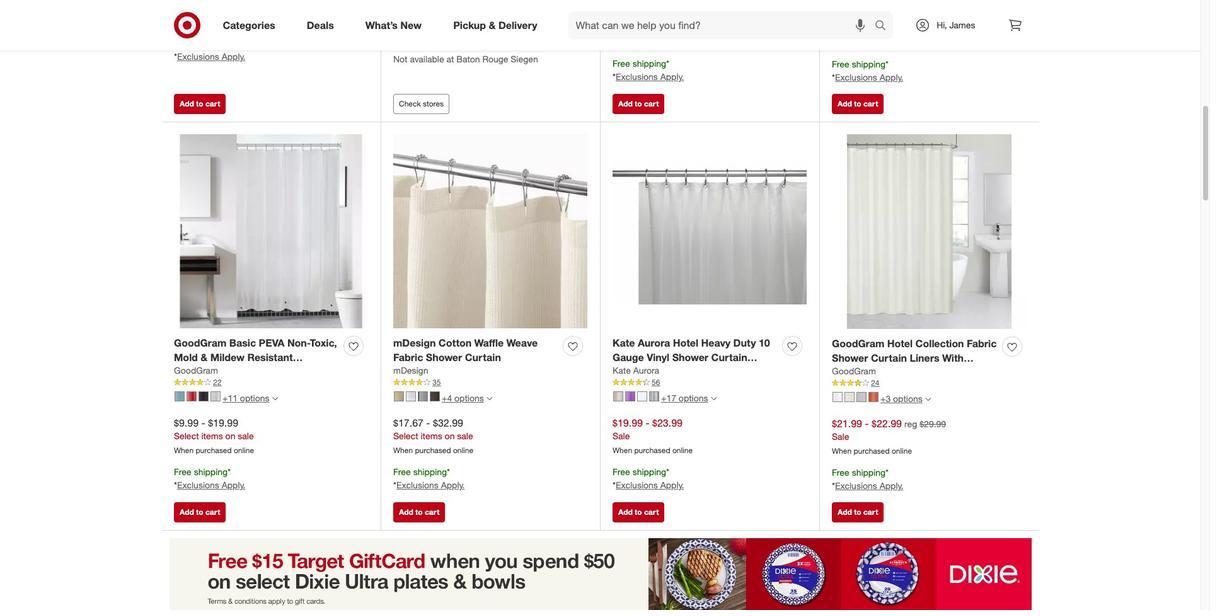 Task type: locate. For each thing, give the bounding box(es) containing it.
1 horizontal spatial &
[[489, 19, 496, 31]]

$19.99 down +11 options dropdown button
[[208, 416, 238, 429]]

kate inside kate aurora hotel heavy duty 10 gauge vinyl shower curtain liners
[[613, 336, 635, 349]]

shipping inside free shipping * exclusions apply.
[[194, 38, 228, 49]]

- inside the $21.99 - $22.99 reg $29.99 sale when purchased online
[[865, 417, 869, 430]]

online up not available at baton rouge siegen
[[453, 17, 473, 27]]

1 horizontal spatial sale
[[457, 431, 473, 441]]

advertisement region
[[162, 538, 1039, 610]]

24 link
[[832, 378, 1027, 389]]

apply. down $39.99 - $69.99 sale when purchased online
[[660, 71, 684, 82]]

white image right lilac icon
[[637, 392, 647, 402]]

vinyl inside goodgram basic peva non-toxic, mold & mildew resistant lightweight vinyl shower liner
[[233, 365, 256, 378]]

when purchased online
[[393, 17, 473, 27], [832, 38, 912, 48]]

select for $17.67
[[393, 431, 418, 441]]

when up free shipping * exclusions apply.
[[174, 17, 194, 27]]

available
[[410, 54, 444, 64]]

- inside $9.99 - $19.99 select items on sale when purchased online
[[201, 416, 205, 429]]

- right the "$21.99"
[[865, 417, 869, 430]]

options inside +4 options dropdown button
[[454, 392, 484, 403]]

0 horizontal spatial liners
[[613, 365, 642, 378]]

purchased left the pickup
[[415, 17, 451, 27]]

what's new
[[365, 19, 422, 31]]

curtain inside goodgram hotel collection fabric shower curtain liners with reinforced hook holes
[[871, 351, 907, 364]]

online inside the $21.99 - $22.99 reg $29.99 sale when purchased online
[[892, 447, 912, 456]]

on inside $17.67 - $32.99 select items on sale when purchased online
[[445, 431, 455, 441]]

sale inside the $21.99 - $22.99 reg $29.99 sale when purchased online
[[832, 431, 849, 442]]

0 horizontal spatial select
[[174, 431, 199, 441]]

apply. for exclusions apply. button below $9.99 - $19.99 select items on sale when purchased online at bottom
[[222, 480, 245, 490]]

when down 'bone' 'image'
[[613, 446, 632, 455]]

1 horizontal spatial select
[[393, 431, 418, 441]]

1 horizontal spatial items
[[421, 431, 442, 441]]

online inside $19.99 - $23.99 sale when purchased online
[[672, 446, 693, 455]]

when inside $39.99 - $69.99 sale when purchased online
[[613, 38, 632, 47]]

aurora inside kate aurora hotel heavy duty 10 gauge vinyl shower curtain liners
[[638, 336, 670, 349]]

when inside $19.99 - $23.99 sale when purchased online
[[613, 446, 632, 455]]

select down $9.99
[[174, 431, 199, 441]]

select inside $9.99 - $19.99 select items on sale when purchased online
[[174, 431, 199, 441]]

sale inside $9.99 - $19.99 select items on sale when purchased online
[[238, 431, 254, 441]]

0 horizontal spatial hotel
[[673, 336, 698, 349]]

- right $14.99
[[865, 9, 869, 21]]

kate
[[613, 336, 635, 349], [613, 365, 631, 376]]

goodgram hotel collection fabric shower curtain liners with reinforced hook holes image
[[832, 134, 1027, 329], [832, 134, 1027, 329]]

free down $19.99 - $23.99 sale when purchased online
[[613, 467, 630, 477]]

1 vertical spatial kate
[[613, 365, 631, 376]]

hotel inside goodgram hotel collection fabric shower curtain liners with reinforced hook holes
[[887, 337, 913, 350]]

all colors + 17 more colors element
[[711, 394, 716, 402]]

kate aurora hotel heavy duty 10 gauge vinyl shower curtain liners image
[[613, 134, 807, 329]]

purchased inside $9.99 - $19.99 select items on sale when purchased online
[[196, 446, 232, 455]]

free shipping * * exclusions apply. for goodgram basic peva non-toxic, mold & mildew resistant lightweight vinyl shower liner
[[174, 467, 245, 490]]

online inside $9.99 - $19.99 select items on sale when purchased online
[[234, 446, 254, 455]]

on down +11 options dropdown button
[[225, 431, 235, 441]]

0 horizontal spatial vinyl
[[233, 365, 256, 378]]

light gray image
[[857, 392, 867, 402]]

when down the "$21.99"
[[832, 447, 852, 456]]

1 vertical spatial &
[[201, 351, 208, 363]]

goodgram inside goodgram basic peva non-toxic, mold & mildew resistant lightweight vinyl shower liner
[[174, 336, 227, 349]]

0 horizontal spatial sale
[[238, 431, 254, 441]]

shipping down sale when purchased online
[[194, 38, 228, 49]]

$17.67 - $32.99 select items on sale when purchased online
[[393, 416, 473, 455]]

1 vertical spatial fabric
[[393, 351, 423, 363]]

- for $39.99
[[646, 8, 650, 21]]

1 horizontal spatial hotel
[[887, 337, 913, 350]]

exclusions apply. button down the $21.99 - $22.99 reg $29.99 sale when purchased online
[[835, 480, 903, 492]]

when inside the $21.99 - $22.99 reg $29.99 sale when purchased online
[[832, 447, 852, 456]]

0 horizontal spatial goodgram link
[[174, 365, 218, 377]]

silver image
[[649, 392, 659, 402]]

online down $69.99 at the right
[[672, 38, 693, 47]]

$21.99 - $22.99 reg $29.99 sale when purchased online
[[832, 417, 946, 456]]

shipping down the search button
[[852, 59, 886, 70]]

free for exclusions apply. button underneath $19.99 - $23.99 sale when purchased online
[[613, 467, 630, 477]]

free shipping * * exclusions apply. down $9.99 - $19.99 select items on sale when purchased online at bottom
[[174, 467, 245, 490]]

purchased inside $17.67 - $32.99 select items on sale when purchased online
[[415, 446, 451, 455]]

fabric
[[967, 337, 997, 350], [393, 351, 423, 363]]

2 $19.99 from the left
[[613, 416, 643, 429]]

apply. down the $21.99 - $22.99 reg $29.99 sale when purchased online
[[880, 480, 903, 491]]

0 vertical spatial kate
[[613, 336, 635, 349]]

apply. down $9.99 - $19.99 select items on sale when purchased online at bottom
[[222, 480, 245, 490]]

$14.99
[[832, 9, 862, 21]]

shipping for exclusions apply. button below sale when purchased online
[[194, 38, 228, 49]]

options inside +11 options dropdown button
[[240, 392, 269, 403]]

1 select from the left
[[174, 431, 199, 441]]

sale for $17.67 - $32.99
[[457, 431, 473, 441]]

goodgram
[[174, 336, 227, 349], [832, 337, 885, 350], [174, 365, 218, 376], [832, 366, 876, 377]]

online down $32.99
[[453, 446, 473, 455]]

items inside $9.99 - $19.99 select items on sale when purchased online
[[201, 431, 223, 441]]

sale up free shipping * exclusions apply.
[[174, 2, 191, 13]]

chocolate image
[[430, 392, 440, 402]]

free shipping * * exclusions apply. down $17.67 - $32.99 select items on sale when purchased online
[[393, 467, 465, 490]]

free shipping * exclusions apply.
[[174, 38, 245, 62]]

- left $23.99 in the bottom of the page
[[646, 416, 650, 429]]

mdesign for mdesign cotton waffle weave fabric shower curtain
[[393, 336, 436, 349]]

add to cart button
[[174, 94, 226, 114], [613, 94, 665, 114], [832, 94, 884, 114], [174, 502, 226, 522], [393, 502, 445, 522], [613, 502, 665, 522], [832, 502, 884, 522]]

1 horizontal spatial goodgram link
[[832, 365, 876, 378]]

resistant
[[247, 351, 293, 363]]

0 horizontal spatial on
[[225, 431, 235, 441]]

- for $9.99
[[201, 416, 205, 429]]

sale down 'bone' 'image'
[[613, 431, 630, 441]]

apply. down categories
[[222, 51, 245, 62]]

online inside $17.67 - $32.99 select items on sale when purchased online
[[453, 446, 473, 455]]

0 vertical spatial fabric
[[967, 337, 997, 350]]

1 items from the left
[[201, 431, 223, 441]]

$19.99 inside $9.99 - $19.99 select items on sale when purchased online
[[208, 416, 238, 429]]

on
[[225, 431, 235, 441], [445, 431, 455, 441]]

curtain inside kate aurora hotel heavy duty 10 gauge vinyl shower curtain liners
[[711, 351, 747, 363]]

exclusions apply. button down $19.99 - $23.99 sale when purchased online
[[616, 479, 684, 492]]

free down $17.67 - $32.99 select items on sale when purchased online
[[393, 467, 411, 477]]

- inside $17.67 - $32.99 select items on sale when purchased online
[[426, 416, 430, 429]]

$19.99 - $23.99 sale when purchased online
[[613, 416, 693, 455]]

online down +11 options
[[234, 446, 254, 455]]

exclusions down $17.67 - $32.99 select items on sale when purchased online
[[396, 480, 439, 490]]

exclusions
[[177, 51, 219, 62], [616, 71, 658, 82], [835, 72, 877, 83], [177, 480, 219, 490], [396, 480, 439, 490], [616, 480, 658, 490], [835, 480, 877, 491]]

liners
[[910, 351, 939, 364], [613, 365, 642, 378]]

0 horizontal spatial when purchased online
[[393, 17, 473, 27]]

1 $19.99 from the left
[[208, 416, 238, 429]]

1 mdesign from the top
[[393, 336, 436, 349]]

white image left ivory icon
[[833, 392, 843, 402]]

cart
[[205, 99, 220, 108], [644, 99, 659, 108], [863, 99, 878, 108], [205, 507, 220, 517], [425, 507, 440, 517], [644, 507, 659, 517], [863, 507, 878, 517]]

items down $32.99
[[421, 431, 442, 441]]

mdesign inside mdesign cotton waffle weave fabric shower curtain
[[393, 336, 436, 349]]

curtain down heavy
[[711, 351, 747, 363]]

with
[[942, 351, 964, 364]]

+17
[[661, 392, 676, 403]]

sale
[[238, 431, 254, 441], [457, 431, 473, 441]]

sale when purchased online
[[174, 2, 254, 27]]

sale inside $17.67 - $32.99 select items on sale when purchased online
[[457, 431, 473, 441]]

waffle
[[474, 336, 504, 349]]

2 mdesign from the top
[[393, 365, 428, 376]]

when purchased online down search
[[832, 38, 912, 48]]

shipping down $9.99 - $19.99 select items on sale when purchased online at bottom
[[194, 467, 228, 477]]

2 on from the left
[[445, 431, 455, 441]]

select for $9.99
[[174, 431, 199, 441]]

shipping for exclusions apply. button underneath the $21.99 - $22.99 reg $29.99 sale when purchased online
[[852, 467, 886, 478]]

coral image
[[187, 392, 197, 402]]

lilac image
[[625, 392, 635, 402]]

sale inside $39.99 - $69.99 sale when purchased online
[[613, 22, 630, 33]]

0 horizontal spatial $19.99
[[208, 416, 238, 429]]

0 horizontal spatial &
[[201, 351, 208, 363]]

sale
[[174, 2, 191, 13], [613, 22, 630, 33], [613, 431, 630, 441], [832, 431, 849, 442]]

goodgram link up 24
[[832, 365, 876, 378]]

cotton
[[439, 336, 472, 349]]

free down $9.99 - $19.99 select items on sale when purchased online at bottom
[[174, 467, 191, 477]]

aurora up 56 on the bottom right of page
[[633, 365, 659, 376]]

0 vertical spatial liners
[[910, 351, 939, 364]]

purchased down $69.99 at the right
[[634, 38, 670, 47]]

online inside $39.99 - $69.99 sale when purchased online
[[672, 38, 693, 47]]

0 horizontal spatial items
[[201, 431, 223, 441]]

mdesign cotton waffle weave fabric shower curtain image
[[393, 134, 587, 329], [393, 134, 587, 329]]

on down $32.99
[[445, 431, 455, 441]]

shipping down $19.99 - $23.99 sale when purchased online
[[633, 467, 666, 477]]

options inside +17 options dropdown button
[[679, 392, 708, 403]]

fabric inside mdesign cotton waffle weave fabric shower curtain
[[393, 351, 423, 363]]

curtain down waffle
[[465, 351, 501, 363]]

shipping for exclusions apply. button underneath $19.99 - $23.99 sale when purchased online
[[633, 467, 666, 477]]

1 vertical spatial vinyl
[[233, 365, 256, 378]]

linen image
[[394, 392, 404, 402]]

pickup
[[453, 19, 486, 31]]

free for exclusions apply. button below $9.99 - $19.99 select items on sale when purchased online at bottom
[[174, 467, 191, 477]]

free inside free shipping * exclusions apply.
[[174, 38, 191, 49]]

to
[[196, 99, 203, 108], [635, 99, 642, 108], [854, 99, 861, 108], [196, 507, 203, 517], [415, 507, 423, 517], [635, 507, 642, 517], [854, 507, 861, 517]]

options left all colors + 4 more colors element
[[454, 392, 484, 403]]

hotel
[[673, 336, 698, 349], [887, 337, 913, 350]]

white image
[[211, 392, 221, 402], [406, 392, 416, 402], [637, 392, 647, 402], [833, 392, 843, 402]]

select
[[174, 431, 199, 441], [393, 431, 418, 441]]

kate up gauge
[[613, 336, 635, 349]]

curtain inside mdesign cotton waffle weave fabric shower curtain
[[465, 351, 501, 363]]

1 horizontal spatial vinyl
[[647, 351, 670, 363]]

1 on from the left
[[225, 431, 235, 441]]

sale down the "$21.99"
[[832, 431, 849, 442]]

items inside $17.67 - $32.99 select items on sale when purchased online
[[421, 431, 442, 441]]

2 sale from the left
[[457, 431, 473, 441]]

items
[[201, 431, 223, 441], [421, 431, 442, 441]]

vinyl up 56 on the bottom right of page
[[647, 351, 670, 363]]

select inside $17.67 - $32.99 select items on sale when purchased online
[[393, 431, 418, 441]]

purchased down $9.99
[[196, 446, 232, 455]]

free shipping * * exclusions apply. for goodgram hotel collection fabric shower curtain liners with reinforced hook holes
[[832, 467, 903, 491]]

1 sale from the left
[[238, 431, 254, 441]]

options
[[240, 392, 269, 403], [454, 392, 484, 403], [679, 392, 708, 403], [893, 393, 923, 404]]

1 horizontal spatial fabric
[[967, 337, 997, 350]]

1 horizontal spatial on
[[445, 431, 455, 441]]

0 vertical spatial aurora
[[638, 336, 670, 349]]

2 select from the left
[[393, 431, 418, 441]]

0 horizontal spatial curtain
[[465, 351, 501, 363]]

shower down resistant
[[259, 365, 295, 378]]

- right $9.99
[[201, 416, 205, 429]]

1 horizontal spatial liners
[[910, 351, 939, 364]]

options left the all colors + 3 more colors element
[[893, 393, 923, 404]]

rouge
[[482, 54, 508, 64]]

$19.99 down lilac icon
[[613, 416, 643, 429]]

online down $23.99 in the bottom of the page
[[672, 446, 693, 455]]

$16.99
[[872, 9, 902, 21]]

&
[[489, 19, 496, 31], [201, 351, 208, 363]]

apply.
[[222, 51, 245, 62], [660, 71, 684, 82], [880, 72, 903, 83], [222, 480, 245, 490], [441, 480, 465, 490], [660, 480, 684, 490], [880, 480, 903, 491]]

kate down gauge
[[613, 365, 631, 376]]

kate aurora
[[613, 365, 659, 376]]

mold
[[174, 351, 198, 363]]

-
[[646, 8, 650, 21], [865, 9, 869, 21], [201, 416, 205, 429], [426, 416, 430, 429], [646, 416, 650, 429], [865, 417, 869, 430]]

+3
[[881, 393, 891, 404]]

apply. down $19.99 - $23.99 sale when purchased online
[[660, 480, 684, 490]]

1 vertical spatial when purchased online
[[832, 38, 912, 48]]

aurora inside the kate aurora link
[[633, 365, 659, 376]]

10
[[759, 336, 770, 349]]

exclusions apply. button down the search button
[[835, 71, 903, 84]]

white image right brown image on the left
[[211, 392, 221, 402]]

2 items from the left
[[421, 431, 442, 441]]

on inside $9.99 - $19.99 select items on sale when purchased online
[[225, 431, 235, 441]]

exclusions down sale when purchased online
[[177, 51, 219, 62]]

all colors + 3 more colors image
[[925, 396, 931, 402]]

purchased down $23.99 in the bottom of the page
[[634, 446, 670, 455]]

items for $32.99
[[421, 431, 442, 441]]

free shipping * * exclusions apply.
[[613, 58, 684, 82], [832, 59, 903, 83], [174, 467, 245, 490], [393, 467, 465, 490], [613, 467, 684, 490], [832, 467, 903, 491]]

+17 options
[[661, 392, 708, 403]]

exclusions down the search button
[[835, 72, 877, 83]]

+4 options button
[[388, 388, 498, 408]]

james
[[949, 20, 975, 30]]

when down $17.67
[[393, 446, 413, 455]]

sale down $39.99
[[613, 22, 630, 33]]

shipping for exclusions apply. button below $9.99 - $19.99 select items on sale when purchased online at bottom
[[194, 467, 228, 477]]

white image right linen icon on the left bottom
[[406, 392, 416, 402]]

goodgram up reinforced
[[832, 337, 885, 350]]

- for $17.67
[[426, 416, 430, 429]]

hotel left heavy
[[673, 336, 698, 349]]

online up free shipping * exclusions apply.
[[234, 17, 254, 27]]

0 vertical spatial when purchased online
[[393, 17, 473, 27]]

fabric right collection
[[967, 337, 997, 350]]

goodgram up mold
[[174, 336, 227, 349]]

- inside $39.99 - $69.99 sale when purchased online
[[646, 8, 650, 21]]

+11 options button
[[169, 388, 283, 408]]

- inside $19.99 - $23.99 sale when purchased online
[[646, 416, 650, 429]]

sale down +11 options
[[238, 431, 254, 441]]

search
[[869, 20, 900, 33]]

exclusions down $19.99 - $23.99 sale when purchased online
[[616, 480, 658, 490]]

shower up reinforced
[[832, 351, 868, 364]]

vinyl down mildew
[[233, 365, 256, 378]]

goodgram hotel collection fabric shower curtain liners with reinforced hook holes
[[832, 337, 997, 378]]

1 horizontal spatial curtain
[[711, 351, 747, 363]]

*
[[174, 51, 177, 62], [666, 58, 669, 69], [886, 59, 889, 70], [613, 71, 616, 82], [832, 72, 835, 83], [228, 467, 231, 477], [447, 467, 450, 477], [666, 467, 669, 477], [886, 467, 889, 478], [174, 480, 177, 490], [393, 480, 396, 490], [613, 480, 616, 490], [832, 480, 835, 491]]

options left all colors + 17 more colors element
[[679, 392, 708, 403]]

fabric up mdesign link
[[393, 351, 423, 363]]

goodgram link down mold
[[174, 365, 218, 377]]

apply. inside free shipping * exclusions apply.
[[222, 51, 245, 62]]

0 vertical spatial vinyl
[[647, 351, 670, 363]]

mdesign up linen icon on the left bottom
[[393, 365, 428, 376]]

apply. for exclusions apply. button underneath the search button
[[880, 72, 903, 83]]

mdesign cotton waffle weave fabric shower curtain link
[[393, 336, 558, 365]]

when
[[174, 17, 194, 27], [393, 17, 413, 27], [613, 38, 632, 47], [832, 38, 852, 48], [174, 446, 194, 455], [393, 446, 413, 455], [613, 446, 632, 455], [832, 447, 852, 456]]

1 vertical spatial liners
[[613, 365, 642, 378]]

aurora up gauge
[[638, 336, 670, 349]]

mildew
[[210, 351, 245, 363]]

1 kate from the top
[[613, 336, 635, 349]]

2 horizontal spatial curtain
[[871, 351, 907, 364]]

liners down gauge
[[613, 365, 642, 378]]

white image inside +4 options dropdown button
[[406, 392, 416, 402]]

$39.99 - $69.99 sale when purchased online
[[613, 8, 693, 47]]

shipping down the $21.99 - $22.99 reg $29.99 sale when purchased online
[[852, 467, 886, 478]]

options left all colors + 11 more colors element
[[240, 392, 269, 403]]

- right $17.67
[[426, 416, 430, 429]]

select down $17.67
[[393, 431, 418, 441]]

shipping
[[194, 38, 228, 49], [633, 58, 666, 69], [852, 59, 886, 70], [194, 467, 228, 477], [413, 467, 447, 477], [633, 467, 666, 477], [852, 467, 886, 478]]

free down the "$21.99"
[[832, 467, 849, 478]]

when down $9.99
[[174, 446, 194, 455]]

$19.99 inside $19.99 - $23.99 sale when purchased online
[[613, 416, 643, 429]]

- for $14.99
[[865, 9, 869, 21]]

when purchased online up available
[[393, 17, 473, 27]]

$21.99
[[832, 417, 862, 430]]

check
[[399, 99, 421, 108]]

1 vertical spatial mdesign
[[393, 365, 428, 376]]

exclusions apply. button down $17.67 - $32.99 select items on sale when purchased online
[[396, 479, 465, 492]]

hi,
[[937, 20, 947, 30]]

kate for kate aurora hotel heavy duty 10 gauge vinyl shower curtain liners
[[613, 336, 635, 349]]

1 horizontal spatial $19.99
[[613, 416, 643, 429]]

on for $9.99 - $19.99
[[225, 431, 235, 441]]

2 kate from the top
[[613, 365, 631, 376]]

$32.99
[[433, 416, 463, 429]]

fabric inside goodgram hotel collection fabric shower curtain liners with reinforced hook holes
[[967, 337, 997, 350]]

what's
[[365, 19, 398, 31]]

options inside +3 options dropdown button
[[893, 393, 923, 404]]

on for $17.67 - $32.99
[[445, 431, 455, 441]]

white image inside +11 options dropdown button
[[211, 392, 221, 402]]

shipping down $17.67 - $32.99 select items on sale when purchased online
[[413, 467, 447, 477]]

categories link
[[212, 11, 291, 39]]

kate for kate aurora
[[613, 365, 631, 376]]

when down $39.99
[[613, 38, 632, 47]]

free down $39.99 - $69.99 sale when purchased online
[[613, 58, 630, 69]]

free
[[174, 38, 191, 49], [613, 58, 630, 69], [832, 59, 849, 70], [174, 467, 191, 477], [393, 467, 411, 477], [613, 467, 630, 477], [832, 467, 849, 478]]

0 vertical spatial mdesign
[[393, 336, 436, 349]]

aqua image
[[175, 392, 185, 402]]

+11
[[222, 392, 238, 403]]

1 vertical spatial aurora
[[633, 365, 659, 376]]

liners up holes
[[910, 351, 939, 364]]

0 horizontal spatial fabric
[[393, 351, 423, 363]]

free down sale when purchased online
[[174, 38, 191, 49]]



Task type: describe. For each thing, give the bounding box(es) containing it.
shower inside mdesign cotton waffle weave fabric shower curtain
[[426, 351, 462, 363]]

shipping for exclusions apply. button under $39.99 - $69.99 sale when purchased online
[[633, 58, 666, 69]]

liners inside goodgram hotel collection fabric shower curtain liners with reinforced hook holes
[[910, 351, 939, 364]]

gauge
[[613, 351, 644, 363]]

$39.99
[[613, 8, 643, 21]]

when up not
[[393, 17, 413, 27]]

when inside $9.99 - $19.99 select items on sale when purchased online
[[174, 446, 194, 455]]

aurora for kate aurora
[[633, 365, 659, 376]]

weave
[[506, 336, 538, 349]]

mdesign for mdesign
[[393, 365, 428, 376]]

goodgram hotel collection fabric shower curtain liners with reinforced hook holes link
[[832, 336, 997, 378]]

search button
[[869, 11, 900, 42]]

pumpkin spice image
[[869, 392, 879, 402]]

+3 options
[[881, 393, 923, 404]]

lightweight
[[174, 365, 230, 378]]

hi, james
[[937, 20, 975, 30]]

shower inside goodgram hotel collection fabric shower curtain liners with reinforced hook holes
[[832, 351, 868, 364]]

goodgram down mold
[[174, 365, 218, 376]]

apply. for exclusions apply. button underneath $19.99 - $23.99 sale when purchased online
[[660, 480, 684, 490]]

free shipping * * exclusions apply. down the search button
[[832, 59, 903, 83]]

free for exclusions apply. button underneath the search button
[[832, 59, 849, 70]]

purchased inside $19.99 - $23.99 sale when purchased online
[[634, 446, 670, 455]]

goodgram link for mold
[[174, 365, 218, 377]]

35 link
[[393, 377, 587, 388]]

mdesign link
[[393, 365, 428, 377]]

56
[[652, 378, 660, 387]]

What can we help you find? suggestions appear below search field
[[568, 11, 878, 39]]

goodgram basic peva non-toxic, mold & mildew resistant lightweight vinyl shower liner image
[[174, 134, 368, 329]]

mdesign cotton waffle weave fabric shower curtain
[[393, 336, 538, 363]]

- for $21.99
[[865, 417, 869, 430]]

56 link
[[613, 377, 807, 388]]

liner
[[298, 365, 322, 378]]

white image inside +17 options dropdown button
[[637, 392, 647, 402]]

$9.99 - $19.99 select items on sale when purchased online
[[174, 416, 254, 455]]

options for $19.99 - $23.99
[[679, 392, 708, 403]]

all colors + 11 more colors image
[[272, 396, 278, 401]]

stores
[[423, 99, 444, 108]]

purchased inside $39.99 - $69.99 sale when purchased online
[[634, 38, 670, 47]]

hook
[[887, 366, 913, 378]]

gray image
[[418, 392, 428, 402]]

check stores button
[[393, 94, 449, 114]]

goodgram up 24
[[832, 366, 876, 377]]

deals
[[307, 19, 334, 31]]

& inside goodgram basic peva non-toxic, mold & mildew resistant lightweight vinyl shower liner
[[201, 351, 208, 363]]

check stores
[[399, 99, 444, 108]]

+17 options button
[[608, 388, 722, 408]]

free for exclusions apply. button below sale when purchased online
[[174, 38, 191, 49]]

what's new link
[[355, 11, 438, 39]]

hotel inside kate aurora hotel heavy duty 10 gauge vinyl shower curtain liners
[[673, 336, 698, 349]]

purchased inside sale when purchased online
[[196, 17, 232, 27]]

online down search
[[892, 38, 912, 48]]

exclusions inside free shipping * exclusions apply.
[[177, 51, 219, 62]]

reg
[[904, 418, 917, 429]]

apply. for exclusions apply. button underneath the $21.99 - $22.99 reg $29.99 sale when purchased online
[[880, 480, 903, 491]]

+4
[[442, 392, 452, 403]]

white image inside +3 options dropdown button
[[833, 392, 843, 402]]

goodgram basic peva non-toxic, mold & mildew resistant lightweight vinyl shower liner link
[[174, 336, 338, 378]]

$23.99
[[652, 416, 683, 429]]

not
[[393, 54, 408, 64]]

$22.99
[[872, 417, 902, 430]]

kate aurora link
[[613, 365, 659, 377]]

22 link
[[174, 377, 368, 388]]

brown image
[[199, 392, 209, 402]]

$29.99
[[920, 418, 946, 429]]

items for $19.99
[[201, 431, 223, 441]]

free for exclusions apply. button under $39.99 - $69.99 sale when purchased online
[[613, 58, 630, 69]]

duty
[[733, 336, 756, 349]]

exclusions apply. button down sale when purchased online
[[177, 51, 245, 63]]

free for exclusions apply. button under $17.67 - $32.99 select items on sale when purchased online
[[393, 467, 411, 477]]

shipping for exclusions apply. button underneath the search button
[[852, 59, 886, 70]]

collection
[[916, 337, 964, 350]]

options for $17.67 - $32.99
[[454, 392, 484, 403]]

vinyl inside kate aurora hotel heavy duty 10 gauge vinyl shower curtain liners
[[647, 351, 670, 363]]

shower inside goodgram basic peva non-toxic, mold & mildew resistant lightweight vinyl shower liner
[[259, 365, 295, 378]]

liners inside kate aurora hotel heavy duty 10 gauge vinyl shower curtain liners
[[613, 365, 642, 378]]

shipping for exclusions apply. button under $17.67 - $32.99 select items on sale when purchased online
[[413, 467, 447, 477]]

non-
[[287, 336, 310, 349]]

free shipping * * exclusions apply. for mdesign cotton waffle weave fabric shower curtain
[[393, 467, 465, 490]]

bone image
[[613, 392, 623, 402]]

$69.99
[[652, 8, 683, 21]]

pickup & delivery
[[453, 19, 537, 31]]

at
[[447, 54, 454, 64]]

all colors + 4 more colors image
[[486, 396, 492, 401]]

+11 options
[[222, 392, 269, 403]]

options for $9.99 - $19.99
[[240, 392, 269, 403]]

when down $14.99
[[832, 38, 852, 48]]

aurora for kate aurora hotel heavy duty 10 gauge vinyl shower curtain liners
[[638, 336, 670, 349]]

kate aurora hotel heavy duty 10 gauge vinyl shower curtain liners link
[[613, 336, 777, 378]]

0 vertical spatial &
[[489, 19, 496, 31]]

online inside sale when purchased online
[[234, 17, 254, 27]]

sale inside sale when purchased online
[[174, 2, 191, 13]]

siegen
[[511, 54, 538, 64]]

kate aurora hotel heavy duty 10 gauge vinyl shower curtain liners
[[613, 336, 770, 378]]

purchased inside the $21.99 - $22.99 reg $29.99 sale when purchased online
[[854, 447, 890, 456]]

reinforced
[[832, 366, 885, 378]]

deals link
[[296, 11, 350, 39]]

new
[[400, 19, 422, 31]]

- for $19.99
[[646, 416, 650, 429]]

all colors + 3 more colors element
[[925, 395, 931, 403]]

sale for $9.99 - $19.99
[[238, 431, 254, 441]]

categories
[[223, 19, 275, 31]]

exclusions down $9.99 - $19.99 select items on sale when purchased online at bottom
[[177, 480, 219, 490]]

exclusions apply. button down $9.99 - $19.99 select items on sale when purchased online at bottom
[[177, 479, 245, 492]]

when inside sale when purchased online
[[174, 17, 194, 27]]

toxic,
[[310, 336, 337, 349]]

all colors + 17 more colors image
[[711, 396, 716, 401]]

all colors + 11 more colors element
[[272, 394, 278, 402]]

not available at baton rouge siegen
[[393, 54, 538, 64]]

when inside $17.67 - $32.99 select items on sale when purchased online
[[393, 446, 413, 455]]

ivory image
[[845, 392, 855, 402]]

+3 options button
[[827, 389, 936, 409]]

22
[[213, 378, 221, 387]]

apply. for exclusions apply. button under $17.67 - $32.99 select items on sale when purchased online
[[441, 480, 465, 490]]

holes
[[915, 366, 943, 378]]

baton
[[457, 54, 480, 64]]

goodgram inside goodgram hotel collection fabric shower curtain liners with reinforced hook holes
[[832, 337, 885, 350]]

exclusions down the $21.99 - $22.99 reg $29.99 sale when purchased online
[[835, 480, 877, 491]]

free shipping * * exclusions apply. for kate aurora hotel heavy duty 10 gauge vinyl shower curtain liners
[[613, 467, 684, 490]]

+4 options
[[442, 392, 484, 403]]

$17.67
[[393, 416, 424, 429]]

exclusions down $39.99 - $69.99 sale when purchased online
[[616, 71, 658, 82]]

goodgram basic peva non-toxic, mold & mildew resistant lightweight vinyl shower liner
[[174, 336, 337, 378]]

35
[[432, 378, 441, 387]]

shower inside kate aurora hotel heavy duty 10 gauge vinyl shower curtain liners
[[672, 351, 709, 363]]

purchased down search
[[854, 38, 890, 48]]

$9.99
[[174, 416, 199, 429]]

all colors + 4 more colors element
[[486, 394, 492, 402]]

apply. for exclusions apply. button under $39.99 - $69.99 sale when purchased online
[[660, 71, 684, 82]]

1 horizontal spatial when purchased online
[[832, 38, 912, 48]]

goodgram link for curtain
[[832, 365, 876, 378]]

peva
[[259, 336, 285, 349]]

sale inside $19.99 - $23.99 sale when purchased online
[[613, 431, 630, 441]]

basic
[[229, 336, 256, 349]]

delivery
[[499, 19, 537, 31]]

pickup & delivery link
[[443, 11, 553, 39]]

* inside free shipping * exclusions apply.
[[174, 51, 177, 62]]

$14.99 - $16.99
[[832, 9, 902, 21]]

24
[[871, 378, 879, 388]]

free for exclusions apply. button underneath the $21.99 - $22.99 reg $29.99 sale when purchased online
[[832, 467, 849, 478]]

free shipping * * exclusions apply. down $39.99 - $69.99 sale when purchased online
[[613, 58, 684, 82]]

exclusions apply. button down $39.99 - $69.99 sale when purchased online
[[616, 71, 684, 83]]

heavy
[[701, 336, 731, 349]]



Task type: vqa. For each thing, say whether or not it's contained in the screenshot.
1st items from left
yes



